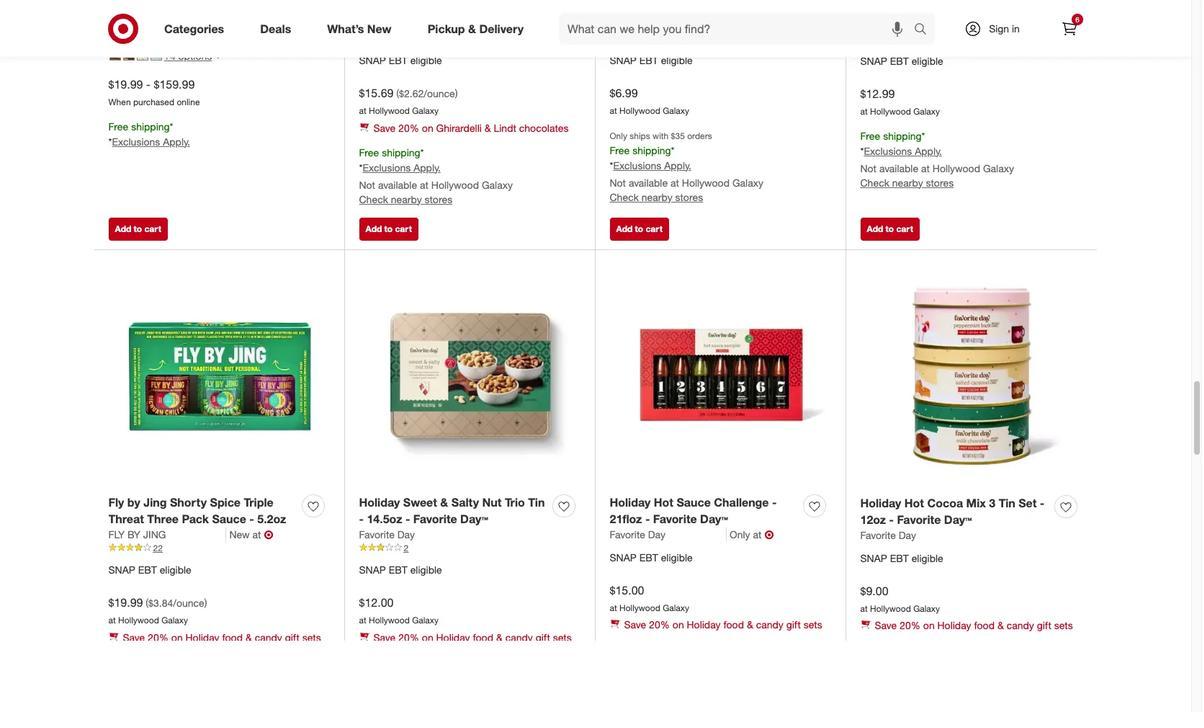 Task type: vqa. For each thing, say whether or not it's contained in the screenshot.
the middle INCHES
no



Task type: locate. For each thing, give the bounding box(es) containing it.
free
[[108, 120, 128, 132], [861, 130, 881, 142], [610, 144, 630, 156], [359, 146, 379, 158]]

- up godiva link
[[861, 3, 866, 17]]

holiday up 7.05 on the top of the page
[[683, 0, 724, 0]]

1 $19.99 from the top
[[108, 77, 143, 92]]

set
[[170, 2, 189, 17], [1019, 496, 1037, 510]]

2 horizontal spatial day
[[899, 529, 917, 541]]

1 vertical spatial only
[[730, 528, 751, 540]]

- inside turin baileys holiday original non-alcohol - 7.05
[[681, 2, 686, 17]]

candy for $15.00
[[756, 619, 784, 631]]

/ounce up "save 20% on ghirardelli & lindt chocolates"
[[424, 87, 455, 99]]

shipping for 1800 baskets
[[131, 120, 170, 132]]

- up new at ¬
[[250, 512, 254, 526]]

save 20% on ghirardelli & lindt chocolates
[[374, 122, 569, 134]]

save down $15.69 at the left of the page
[[374, 122, 396, 134]]

set down chocolate,
[[170, 2, 189, 17]]

$9.00 at hollywood galaxy
[[861, 584, 941, 614]]

turin
[[610, 0, 637, 0], [610, 19, 631, 31]]

1 turin from the top
[[610, 0, 637, 0]]

tin inside holiday sweet & salty nut trio tin - 14.5oz - favorite day™
[[529, 495, 545, 510]]

20% for $15.00
[[649, 619, 670, 631]]

free inside only ships with $35 orders free shipping * * exclusions apply. not available at hollywood galaxy check nearby stores
[[610, 144, 630, 156]]

holiday inside holiday hot cocoa mix 3 tin set - 12oz - favorite day™
[[861, 496, 902, 510]]

apply. inside only ships with $35 orders free shipping * * exclusions apply. not available at hollywood galaxy check nearby stores
[[665, 159, 692, 171]]

/ounce inside $15.69 ( $2.62 /ounce ) at hollywood galaxy
[[424, 87, 455, 99]]

1 cart from the left
[[144, 223, 161, 234]]

6
[[1076, 15, 1080, 24]]

0 horizontal spatial favorite day link
[[359, 527, 415, 542]]

0 vertical spatial new
[[367, 21, 392, 36]]

day down holiday hot cocoa mix 3 tin set - 12oz - favorite day™
[[899, 529, 917, 541]]

holiday hot cocoa mix 3 tin set - 12oz - favorite day™ image
[[861, 264, 1084, 487], [861, 264, 1084, 487]]

) up "save 20% on ghirardelli & lindt chocolates"
[[455, 87, 458, 99]]

save 20% on holiday food & candy gift sets for $19.99
[[123, 631, 321, 643]]

check nearby stores button for ghirardelli
[[359, 192, 453, 206]]

holiday hot sauce challenge - 21floz - favorite day™ link
[[610, 494, 798, 527]]

0 horizontal spatial only
[[610, 130, 628, 141]]

ghirardelli left pickup
[[359, 19, 405, 31]]

/ounce
[[424, 87, 455, 99], [173, 597, 205, 609]]

1 vertical spatial (
[[146, 597, 149, 609]]

hot inside holiday hot sauce challenge - 21floz - favorite day™
[[654, 495, 674, 510]]

available inside only ships with $35 orders free shipping * * exclusions apply. not available at hollywood galaxy check nearby stores
[[629, 176, 668, 189]]

godiva inside the 'godiva chocolate, coffee and hot cocoa gift set'
[[108, 0, 147, 0]]

$12.99
[[861, 87, 895, 101]]

1 horizontal spatial day™
[[701, 512, 729, 526]]

ghirardelli left the lindt
[[436, 122, 482, 134]]

0 horizontal spatial sauce
[[212, 512, 246, 526]]

1 horizontal spatial check
[[610, 191, 639, 203]]

2 horizontal spatial day™
[[945, 512, 973, 527]]

/ounce down 22 link
[[173, 597, 205, 609]]

add to cart button for $6.99
[[610, 218, 669, 241]]

0 vertical spatial (
[[397, 87, 399, 99]]

3.75oz
[[869, 3, 904, 17]]

1 vertical spatial new
[[230, 528, 250, 540]]

3 add to cart button from the left
[[610, 218, 669, 241]]

1 horizontal spatial nearby
[[642, 191, 673, 203]]

1 horizontal spatial (
[[397, 87, 399, 99]]

free down $12.99
[[861, 130, 881, 142]]

day™ for holiday sweet & salty nut trio tin - 14.5oz - favorite day™
[[461, 512, 489, 526]]

cocoa up 1800
[[108, 2, 144, 17]]

godiva up 3.75oz
[[861, 0, 899, 1]]

day™ down the salty
[[461, 512, 489, 526]]

add for $6.99
[[617, 223, 633, 234]]

$19.99 inside $19.99 ( $3.84 /ounce ) at hollywood galaxy
[[108, 595, 143, 610]]

godiva chocolate, coffee and hot cocoa gift set link
[[108, 0, 297, 18]]

$9.00
[[861, 584, 889, 598]]

0 horizontal spatial )
[[205, 597, 207, 609]]

new up 22 link
[[230, 528, 250, 540]]

spice
[[210, 495, 241, 510]]

add to cart button for $19.99
[[108, 218, 168, 241]]

galaxy inside $19.99 ( $3.84 /ounce ) at hollywood galaxy
[[162, 615, 188, 625]]

free for ghirardelli
[[359, 146, 379, 158]]

0 horizontal spatial gift
[[148, 2, 167, 17]]

sauce down spice
[[212, 512, 246, 526]]

hollywood
[[369, 105, 410, 116], [620, 105, 661, 116], [871, 106, 912, 117], [933, 162, 981, 174], [682, 176, 730, 189], [432, 178, 479, 191], [620, 602, 661, 613], [871, 603, 912, 614], [118, 615, 159, 625], [369, 615, 410, 625]]

(
[[397, 87, 399, 99], [146, 597, 149, 609]]

apply. for godiva
[[915, 145, 943, 157]]

0 horizontal spatial favorite day
[[359, 528, 415, 540]]

add to cart button for $12.99
[[861, 218, 920, 241]]

4 add to cart from the left
[[867, 223, 914, 234]]

gift
[[787, 619, 801, 631], [1038, 619, 1052, 632], [285, 631, 300, 643], [536, 631, 550, 643]]

sweet
[[403, 495, 437, 510]]

new at ¬
[[230, 527, 274, 542]]

2 horizontal spatial hot
[[905, 496, 925, 510]]

5.2oz
[[257, 512, 286, 526]]

to for $12.99
[[886, 223, 894, 234]]

three
[[147, 512, 179, 526]]

0 horizontal spatial tin
[[529, 495, 545, 510]]

0 vertical spatial cocoa
[[108, 2, 144, 17]]

exclusions down $15.69 ( $2.62 /ounce ) at hollywood galaxy
[[363, 161, 411, 173]]

0 horizontal spatial /ounce
[[173, 597, 205, 609]]

hot for holiday hot cocoa mix 3 tin set - 12oz - favorite day™
[[905, 496, 925, 510]]

day up 2
[[398, 528, 415, 540]]

shipping down $15.69 ( $2.62 /ounce ) at hollywood galaxy
[[382, 146, 421, 158]]

1 horizontal spatial set
[[1019, 496, 1037, 510]]

at inside $12.00 at hollywood galaxy
[[359, 615, 367, 625]]

free down when
[[108, 120, 128, 132]]

available
[[880, 162, 919, 174], [629, 176, 668, 189], [378, 178, 417, 191]]

food for $15.00
[[724, 619, 745, 631]]

exclusions
[[112, 135, 160, 147], [864, 145, 913, 157], [614, 159, 662, 171], [363, 161, 411, 173]]

on down $9.00 at hollywood galaxy
[[924, 619, 935, 632]]

0 vertical spatial )
[[455, 87, 458, 99]]

1 horizontal spatial /ounce
[[424, 87, 455, 99]]

shipping down with
[[633, 144, 671, 156]]

shipping inside free shipping * * exclusions apply.
[[131, 120, 170, 132]]

save 20% on holiday food & candy gift sets for $15.00
[[624, 619, 823, 631]]

add to cart for $12.99
[[867, 223, 914, 234]]

1 vertical spatial gift
[[148, 2, 167, 17]]

hollywood inside $15.69 ( $2.62 /ounce ) at hollywood galaxy
[[369, 105, 410, 116]]

snap ebt eligible
[[359, 54, 442, 66], [610, 54, 693, 66], [861, 55, 944, 67], [610, 551, 693, 563], [861, 552, 944, 564], [108, 563, 192, 576], [359, 563, 442, 576]]

lindt
[[494, 122, 517, 134]]

stores
[[926, 176, 954, 188], [676, 191, 704, 203], [425, 193, 453, 205]]

3 cart from the left
[[646, 223, 663, 234]]

hollywood inside only ships with $35 orders free shipping * * exclusions apply. not available at hollywood galaxy check nearby stores
[[682, 176, 730, 189]]

deals
[[260, 21, 291, 36]]

free down $6.99
[[610, 144, 630, 156]]

not for ghirardelli
[[359, 178, 376, 191]]

1 vertical spatial set
[[1019, 496, 1037, 510]]

- right 21floz
[[646, 512, 650, 526]]

holiday up 21floz
[[610, 495, 651, 510]]

¬ down 5.2oz
[[264, 527, 274, 542]]

4 add to cart button from the left
[[861, 218, 920, 241]]

apply. down $12.99 at hollywood galaxy
[[915, 145, 943, 157]]

add for $19.99
[[115, 223, 131, 234]]

holiday up 14.5oz
[[359, 495, 400, 510]]

0 horizontal spatial day
[[398, 528, 415, 540]]

galaxy
[[412, 105, 439, 116], [663, 105, 690, 116], [914, 106, 941, 117], [984, 162, 1015, 174], [733, 176, 764, 189], [482, 178, 513, 191], [663, 602, 690, 613], [914, 603, 941, 614], [162, 615, 188, 625], [412, 615, 439, 625]]

sauce inside fly by jing shorty spice triple threat three pack sauce - 5.2oz
[[212, 512, 246, 526]]

turin down non-
[[610, 19, 631, 31]]

1 add to cart from the left
[[115, 223, 161, 234]]

add to cart for $19.99
[[115, 223, 161, 234]]

favorite inside holiday sweet & salty nut trio tin - 14.5oz - favorite day™
[[414, 512, 457, 526]]

godiva up 1800
[[108, 0, 147, 0]]

save for $9.00
[[875, 619, 897, 632]]

on down $15.69 ( $2.62 /ounce ) at hollywood galaxy
[[422, 122, 434, 134]]

favorite day down 21floz
[[610, 528, 666, 540]]

snowflake mug image
[[123, 49, 134, 60]]

on for $15.00
[[673, 619, 684, 631]]

2 horizontal spatial favorite day
[[861, 529, 917, 541]]

options
[[178, 50, 212, 62]]

check
[[861, 176, 890, 188], [610, 191, 639, 203], [359, 193, 388, 205]]

check for ghirardelli
[[359, 193, 388, 205]]

2 horizontal spatial nearby
[[893, 176, 924, 188]]

1 vertical spatial /ounce
[[173, 597, 205, 609]]

eligible down search button
[[912, 55, 944, 67]]

food for $12.00
[[473, 631, 494, 643]]

cocoa inside holiday hot cocoa mix 3 tin set - 12oz - favorite day™
[[928, 496, 964, 510]]

not inside only ships with $35 orders free shipping * * exclusions apply. not available at hollywood galaxy check nearby stores
[[610, 176, 626, 189]]

save
[[374, 122, 396, 134], [624, 619, 647, 631], [875, 619, 897, 632], [123, 631, 145, 643], [374, 631, 396, 643]]

1 horizontal spatial only
[[730, 528, 751, 540]]

2 add to cart button from the left
[[359, 218, 419, 241]]

save down $9.00 at hollywood galaxy
[[875, 619, 897, 632]]

) for $19.99
[[205, 597, 207, 609]]

fly
[[108, 495, 124, 510]]

new
[[367, 21, 392, 36], [230, 528, 250, 540]]

tin
[[529, 495, 545, 510], [999, 496, 1016, 510]]

favorite day link
[[359, 527, 415, 542], [610, 527, 727, 542], [861, 528, 917, 542]]

godiva link
[[861, 19, 893, 33]]

1 vertical spatial cocoa
[[928, 496, 964, 510]]

0 horizontal spatial ¬
[[264, 527, 274, 542]]

0 horizontal spatial ghirardelli
[[359, 19, 405, 31]]

1 horizontal spatial ¬
[[765, 527, 774, 542]]

0 vertical spatial $19.99
[[108, 77, 143, 92]]

with
[[653, 130, 669, 141]]

galaxy inside $6.99 at hollywood galaxy
[[663, 105, 690, 116]]

candy for $9.00
[[1007, 619, 1035, 632]]

holiday up 12oz
[[861, 496, 902, 510]]

tin right trio
[[529, 495, 545, 510]]

1 horizontal spatial gift
[[1004, 0, 1024, 1]]

hot inside holiday hot cocoa mix 3 tin set - 12oz - favorite day™
[[905, 496, 925, 510]]

not
[[861, 162, 877, 174], [610, 176, 626, 189], [359, 178, 376, 191]]

nut
[[483, 495, 502, 510]]

20% for $19.99
[[148, 631, 169, 643]]

20% down $15.69 ( $2.62 /ounce ) at hollywood galaxy
[[399, 122, 419, 134]]

0 vertical spatial set
[[170, 2, 189, 17]]

shipping
[[131, 120, 170, 132], [884, 130, 922, 142], [633, 144, 671, 156], [382, 146, 421, 158]]

$19.99 left $3.84
[[108, 595, 143, 610]]

*
[[170, 120, 173, 132], [922, 130, 926, 142], [108, 135, 112, 147], [671, 144, 675, 156], [861, 145, 864, 157], [421, 146, 424, 158], [610, 159, 614, 171], [359, 161, 363, 173]]

what's
[[327, 21, 364, 36]]

at
[[359, 105, 367, 116], [610, 105, 617, 116], [861, 106, 868, 117], [922, 162, 930, 174], [671, 176, 680, 189], [420, 178, 429, 191], [253, 528, 261, 540], [753, 528, 762, 540], [610, 602, 617, 613], [861, 603, 868, 614], [108, 615, 116, 625], [359, 615, 367, 625]]

1 to from the left
[[134, 223, 142, 234]]

$19.99 up when
[[108, 77, 143, 92]]

0 vertical spatial sauce
[[677, 495, 711, 510]]

0 horizontal spatial available
[[378, 178, 417, 191]]

2 horizontal spatial check nearby stores button
[[861, 176, 954, 190]]

save down '$15.00 at hollywood galaxy'
[[624, 619, 647, 631]]

( down jing
[[146, 597, 149, 609]]

check for godiva
[[861, 176, 890, 188]]

)
[[455, 87, 458, 99], [205, 597, 207, 609]]

1 horizontal spatial )
[[455, 87, 458, 99]]

day™ down challenge
[[701, 512, 729, 526]]

1 vertical spatial turin
[[610, 19, 631, 31]]

add for $12.99
[[867, 223, 884, 234]]

1 vertical spatial sauce
[[212, 512, 246, 526]]

1 horizontal spatial sauce
[[677, 495, 711, 510]]

3 add from the left
[[617, 223, 633, 234]]

hollywood inside $12.99 at hollywood galaxy
[[871, 106, 912, 117]]

2
[[404, 542, 409, 553]]

threat
[[108, 512, 144, 526]]

galaxy inside only ships with $35 orders free shipping * * exclusions apply. not available at hollywood galaxy check nearby stores
[[733, 176, 764, 189]]

$3.84
[[149, 597, 173, 609]]

2 horizontal spatial stores
[[926, 176, 954, 188]]

( right $15.69 at the left of the page
[[397, 87, 399, 99]]

2 horizontal spatial favorite day link
[[861, 528, 917, 542]]

1 horizontal spatial favorite day
[[610, 528, 666, 540]]

1 horizontal spatial not
[[610, 176, 626, 189]]

1 add to cart button from the left
[[108, 218, 168, 241]]

0 horizontal spatial set
[[170, 2, 189, 17]]

3
[[990, 496, 996, 510]]

1 horizontal spatial stores
[[676, 191, 704, 203]]

free inside free shipping * * exclusions apply.
[[108, 120, 128, 132]]

) inside $19.99 ( $3.84 /ounce ) at hollywood galaxy
[[205, 597, 207, 609]]

snap ebt eligible down 4
[[610, 54, 693, 66]]

on for $19.99
[[171, 631, 183, 643]]

only left the ships
[[610, 130, 628, 141]]

set right 3
[[1019, 496, 1037, 510]]

godiva holiday goldmark gift box - 3.75oz
[[861, 0, 1048, 17]]

save for $19.99
[[123, 631, 145, 643]]

only inside only at ¬
[[730, 528, 751, 540]]

favorite day link for 12oz
[[861, 528, 917, 542]]

gift for holiday hot cocoa mix 3 tin set - 12oz - favorite day™
[[1038, 619, 1052, 632]]

in
[[1013, 22, 1020, 35]]

deals link
[[248, 13, 309, 45]]

triple
[[244, 495, 274, 510]]

tin inside holiday hot cocoa mix 3 tin set - 12oz - favorite day™
[[999, 496, 1016, 510]]

free down $15.69 at the left of the page
[[359, 146, 379, 158]]

22 link
[[108, 542, 330, 554]]

- left 7.05 on the top of the page
[[681, 2, 686, 17]]

day™ inside holiday sweet & salty nut trio tin - 14.5oz - favorite day™
[[461, 512, 489, 526]]

$19.99 for -
[[108, 77, 143, 92]]

exclusions inside free shipping * * exclusions apply.
[[112, 135, 160, 147]]

day
[[398, 528, 415, 540], [649, 528, 666, 540], [899, 529, 917, 541]]

4 add from the left
[[867, 223, 884, 234]]

by
[[127, 495, 140, 510]]

ghirardelli
[[359, 19, 405, 31], [436, 122, 482, 134]]

3 to from the left
[[635, 223, 644, 234]]

1 add from the left
[[115, 223, 131, 234]]

1 horizontal spatial new
[[367, 21, 392, 36]]

categories link
[[152, 13, 242, 45]]

apply. for 1800 baskets
[[163, 135, 190, 147]]

save down $19.99 ( $3.84 /ounce ) at hollywood galaxy at the left
[[123, 631, 145, 643]]

( inside $19.99 ( $3.84 /ounce ) at hollywood galaxy
[[146, 597, 149, 609]]

holiday hot sauce challenge - 21floz - favorite day™ image
[[610, 264, 832, 486], [610, 264, 832, 486]]

0 horizontal spatial day™
[[461, 512, 489, 526]]

1 horizontal spatial ghirardelli
[[436, 122, 482, 134]]

hollywood inside $9.00 at hollywood galaxy
[[871, 603, 912, 614]]

godiva down 3.75oz
[[861, 19, 893, 32]]

2 turin from the top
[[610, 19, 631, 31]]

1 horizontal spatial favorite day link
[[610, 527, 727, 542]]

at inside only ships with $35 orders free shipping * * exclusions apply. not available at hollywood galaxy check nearby stores
[[671, 176, 680, 189]]

holiday sweet & salty nut trio tin - 14.5oz - favorite day™ image
[[359, 264, 581, 486], [359, 264, 581, 486]]

godiva inside godiva holiday goldmark gift box - 3.75oz
[[861, 0, 899, 1]]

exclusions for 1800 baskets
[[112, 135, 160, 147]]

favorite day down 12oz
[[861, 529, 917, 541]]

¬ down challenge
[[765, 527, 774, 542]]

eligible up $2.62
[[411, 54, 442, 66]]

apply. down $35
[[665, 159, 692, 171]]

0 vertical spatial only
[[610, 130, 628, 141]]

save for $15.69
[[374, 122, 396, 134]]

at inside $19.99 ( $3.84 /ounce ) at hollywood galaxy
[[108, 615, 116, 625]]

coffee
[[212, 0, 248, 0]]

3 add to cart from the left
[[617, 223, 663, 234]]

0 horizontal spatial not
[[359, 178, 376, 191]]

free for godiva
[[861, 130, 881, 142]]

check inside only ships with $35 orders free shipping * * exclusions apply. not available at hollywood galaxy check nearby stores
[[610, 191, 639, 203]]

4
[[655, 33, 660, 44]]

favorite day down 14.5oz
[[359, 528, 415, 540]]

2 $19.99 from the top
[[108, 595, 143, 610]]

- left 14.5oz
[[359, 512, 364, 526]]

0 horizontal spatial stores
[[425, 193, 453, 205]]

20% down $19.99 ( $3.84 /ounce ) at hollywood galaxy at the left
[[148, 631, 169, 643]]

0 horizontal spatial check nearby stores button
[[359, 192, 453, 206]]

free shipping * * exclusions apply. not available at hollywood galaxy check nearby stores down "save 20% on ghirardelli & lindt chocolates"
[[359, 146, 513, 205]]

favorite day
[[359, 528, 415, 540], [610, 528, 666, 540], [861, 529, 917, 541]]

exclusions for godiva
[[864, 145, 913, 157]]

apply. down "save 20% on ghirardelli & lindt chocolates"
[[414, 161, 441, 173]]

0 horizontal spatial cocoa
[[108, 2, 144, 17]]

1 ¬ from the left
[[264, 527, 274, 542]]

1 horizontal spatial free shipping * * exclusions apply. not available at hollywood galaxy check nearby stores
[[861, 130, 1015, 188]]

snap ebt eligible up '$15.00 at hollywood galaxy'
[[610, 551, 693, 563]]

stores inside only ships with $35 orders free shipping * * exclusions apply. not available at hollywood galaxy check nearby stores
[[676, 191, 704, 203]]

1 horizontal spatial hot
[[654, 495, 674, 510]]

ebt up $9.00 at hollywood galaxy
[[891, 552, 909, 564]]

favorite day for 12oz
[[861, 529, 917, 541]]

eligible down 4 link
[[661, 54, 693, 66]]

cocoa
[[108, 2, 144, 17], [928, 496, 964, 510]]

turin inside turin baileys holiday original non-alcohol - 7.05
[[610, 0, 637, 0]]

gift up baskets
[[148, 2, 167, 17]]

1 horizontal spatial cocoa
[[928, 496, 964, 510]]

hot inside the 'godiva chocolate, coffee and hot cocoa gift set'
[[275, 0, 295, 0]]

2 horizontal spatial check
[[861, 176, 890, 188]]

0 horizontal spatial free shipping * * exclusions apply. not available at hollywood galaxy check nearby stores
[[359, 146, 513, 205]]

1800 baskets link
[[108, 18, 170, 32]]

original
[[727, 0, 770, 0]]

exclusions apply. link
[[112, 135, 190, 147], [864, 145, 943, 157], [614, 159, 692, 171], [363, 161, 441, 173]]

$19.99 inside $19.99 - $159.99 when purchased online
[[108, 77, 143, 92]]

exclusions apply. link down $12.99 at hollywood galaxy
[[864, 145, 943, 157]]

0 horizontal spatial check
[[359, 193, 388, 205]]

cocoa left mix
[[928, 496, 964, 510]]

save 20% on holiday food & candy gift sets
[[624, 619, 823, 631], [875, 619, 1074, 632], [123, 631, 321, 643], [374, 631, 572, 643]]

0 vertical spatial turin
[[610, 0, 637, 0]]

gift for holiday hot sauce challenge - 21floz - favorite day™
[[787, 619, 801, 631]]

0 horizontal spatial (
[[146, 597, 149, 609]]

$2.62
[[399, 87, 424, 99]]

only inside only ships with $35 orders free shipping * * exclusions apply. not available at hollywood galaxy check nearby stores
[[610, 130, 628, 141]]

) for $15.69
[[455, 87, 458, 99]]

0 vertical spatial gift
[[1004, 0, 1024, 1]]

only down challenge
[[730, 528, 751, 540]]

apply. for ghirardelli
[[414, 161, 441, 173]]

- right 3
[[1041, 496, 1045, 510]]

exclusions down when
[[112, 135, 160, 147]]

1 horizontal spatial tin
[[999, 496, 1016, 510]]

tin right 3
[[999, 496, 1016, 510]]

turin for turin baileys holiday original non-alcohol - 7.05
[[610, 0, 637, 0]]

day™ down mix
[[945, 512, 973, 527]]

- right 12oz
[[890, 512, 894, 527]]

20% down $12.00 at hollywood galaxy
[[399, 631, 419, 643]]

0 vertical spatial /ounce
[[424, 87, 455, 99]]

godiva for -
[[861, 0, 899, 1]]

0 vertical spatial ghirardelli
[[359, 19, 405, 31]]

0 horizontal spatial new
[[230, 528, 250, 540]]

on
[[422, 122, 434, 134], [673, 619, 684, 631], [924, 619, 935, 632], [171, 631, 183, 643], [422, 631, 434, 643]]

day™ inside holiday hot cocoa mix 3 tin set - 12oz - favorite day™
[[945, 512, 973, 527]]

0 horizontal spatial nearby
[[391, 193, 422, 205]]

favorite down 12oz
[[861, 529, 897, 541]]

turin up non-
[[610, 0, 637, 0]]

2 ¬ from the left
[[765, 527, 774, 542]]

only at ¬
[[730, 527, 774, 542]]

( inside $15.69 ( $2.62 /ounce ) at hollywood galaxy
[[397, 87, 399, 99]]

save for $12.00
[[374, 631, 396, 643]]

0 horizontal spatial hot
[[275, 0, 295, 0]]

on for $15.69
[[422, 122, 434, 134]]

pickup & delivery link
[[416, 13, 542, 45]]

favorite
[[414, 512, 457, 526], [654, 512, 697, 526], [898, 512, 942, 527], [359, 528, 395, 540], [610, 528, 646, 540], [861, 529, 897, 541]]

snap up $6.99
[[610, 54, 637, 66]]

1 vertical spatial ghirardelli
[[436, 122, 482, 134]]

favorite right 21floz
[[654, 512, 697, 526]]

22
[[153, 542, 163, 553]]

1 vertical spatial )
[[205, 597, 207, 609]]

1 vertical spatial $19.99
[[108, 595, 143, 610]]

4 cart from the left
[[897, 223, 914, 234]]

holiday hot cocoa mix 3 tin set - 12oz - favorite day™ link
[[861, 495, 1050, 528]]

gift left box
[[1004, 0, 1024, 1]]

exclusions down the ships
[[614, 159, 662, 171]]

candy for $12.00
[[506, 631, 533, 643]]

shorty
[[170, 495, 207, 510]]

stores for godiva
[[926, 176, 954, 188]]

favorite day for 14.5oz
[[359, 528, 415, 540]]

4 to from the left
[[886, 223, 894, 234]]

1 horizontal spatial available
[[629, 176, 668, 189]]

hot
[[275, 0, 295, 0], [654, 495, 674, 510], [905, 496, 925, 510]]

2 horizontal spatial available
[[880, 162, 919, 174]]

food
[[724, 619, 745, 631], [975, 619, 995, 632], [222, 631, 243, 643], [473, 631, 494, 643]]

fly by jing shorty spice triple threat three pack sauce - 5.2oz image
[[108, 264, 330, 486], [108, 264, 330, 486]]

shipping inside only ships with $35 orders free shipping * * exclusions apply. not available at hollywood galaxy check nearby stores
[[633, 144, 671, 156]]

/ounce inside $19.99 ( $3.84 /ounce ) at hollywood galaxy
[[173, 597, 205, 609]]

¬ for fly by jing shorty spice triple threat three pack sauce - 5.2oz
[[264, 527, 274, 542]]

favorite down sweet at the bottom of page
[[414, 512, 457, 526]]

2 horizontal spatial not
[[861, 162, 877, 174]]

) inside $15.69 ( $2.62 /ounce ) at hollywood galaxy
[[455, 87, 458, 99]]

cart for $6.99
[[646, 223, 663, 234]]

apply. inside free shipping * * exclusions apply.
[[163, 135, 190, 147]]

free shipping * * exclusions apply. not available at hollywood galaxy check nearby stores for ghirardelli
[[359, 146, 513, 205]]

when
[[108, 97, 131, 107]]

apply. down online
[[163, 135, 190, 147]]



Task type: describe. For each thing, give the bounding box(es) containing it.
favorite inside holiday hot sauce challenge - 21floz - favorite day™
[[654, 512, 697, 526]]

$6.99
[[610, 86, 638, 100]]

shipping for godiva
[[884, 130, 922, 142]]

ebt up $2.62
[[389, 54, 408, 66]]

stores for ghirardelli
[[425, 193, 453, 205]]

jing
[[144, 495, 167, 510]]

+4
[[164, 50, 176, 62]]

pack
[[182, 512, 209, 526]]

sign
[[990, 22, 1010, 35]]

baskets
[[134, 19, 170, 31]]

fly by jing link
[[108, 527, 227, 542]]

exclusions inside only ships with $35 orders free shipping * * exclusions apply. not available at hollywood galaxy check nearby stores
[[614, 159, 662, 171]]

and
[[252, 0, 272, 0]]

& inside holiday sweet & salty nut trio tin - 14.5oz - favorite day™
[[441, 495, 449, 510]]

at inside $9.00 at hollywood galaxy
[[861, 603, 868, 614]]

snap ebt eligible up $2.62
[[359, 54, 442, 66]]

snap up $12.00
[[359, 563, 386, 576]]

$15.00 at hollywood galaxy
[[610, 583, 690, 613]]

to for $6.99
[[635, 223, 644, 234]]

eligible down 22
[[160, 563, 192, 576]]

2 add to cart from the left
[[366, 223, 412, 234]]

snap up the $9.00 at bottom right
[[861, 552, 888, 564]]

ebt down the 9
[[891, 55, 909, 67]]

non-
[[610, 2, 637, 17]]

galaxy inside $12.00 at hollywood galaxy
[[412, 615, 439, 625]]

what's new link
[[315, 13, 410, 45]]

snap ebt eligible up $9.00 at hollywood galaxy
[[861, 552, 944, 564]]

ebt down 22
[[138, 563, 157, 576]]

fly by jing shorty spice triple threat three pack sauce - 5.2oz link
[[108, 494, 297, 527]]

at inside $12.99 at hollywood galaxy
[[861, 106, 868, 117]]

save 20% on holiday food & candy gift sets for $9.00
[[875, 619, 1074, 632]]

hollywood inside $19.99 ( $3.84 /ounce ) at hollywood galaxy
[[118, 615, 159, 625]]

trio
[[505, 495, 525, 510]]

/ounce for $19.99
[[173, 597, 205, 609]]

favorite down 14.5oz
[[359, 528, 395, 540]]

day™ inside holiday hot sauce challenge - 21floz - favorite day™
[[701, 512, 729, 526]]

ebt down 2
[[389, 563, 408, 576]]

gift for fly by jing shorty spice triple threat three pack sauce - 5.2oz
[[285, 631, 300, 643]]

exclusions for ghirardelli
[[363, 161, 411, 173]]

day for 14.5oz
[[398, 528, 415, 540]]

shipping for ghirardelli
[[382, 146, 421, 158]]

chocolates
[[519, 122, 569, 134]]

available for godiva
[[880, 162, 919, 174]]

only ships with $35 orders free shipping * * exclusions apply. not available at hollywood galaxy check nearby stores
[[610, 130, 764, 203]]

14.5oz
[[367, 512, 402, 526]]

exclusions apply. link down $15.69 ( $2.62 /ounce ) at hollywood galaxy
[[363, 161, 441, 173]]

to for $19.99
[[134, 223, 142, 234]]

$12.00 at hollywood galaxy
[[359, 595, 439, 625]]

holiday down $19.99 ( $3.84 /ounce ) at hollywood galaxy at the left
[[186, 631, 219, 643]]

12oz
[[861, 512, 887, 527]]

$19.99 - $159.99 when purchased online
[[108, 77, 200, 107]]

+4 options button
[[103, 45, 228, 68]]

20% for $12.00
[[399, 631, 419, 643]]

hollywood inside $6.99 at hollywood galaxy
[[620, 105, 661, 116]]

holiday down $9.00 at hollywood galaxy
[[938, 619, 972, 632]]

classic mug image
[[109, 49, 121, 60]]

categories
[[164, 21, 224, 36]]

/ounce for $15.69
[[424, 87, 455, 99]]

set inside holiday hot cocoa mix 3 tin set - 12oz - favorite day™
[[1019, 496, 1037, 510]]

$12.00
[[359, 595, 394, 610]]

- inside godiva holiday goldmark gift box - 3.75oz
[[861, 3, 866, 17]]

favorites basket image
[[150, 49, 162, 60]]

all colors + 4 more colors image
[[215, 54, 221, 60]]

check nearby stores button for godiva
[[861, 176, 954, 190]]

save for $15.00
[[624, 619, 647, 631]]

snap ebt eligible down 2
[[359, 563, 442, 576]]

snap up $15.69 at the left of the page
[[359, 54, 386, 66]]

available for ghirardelli
[[378, 178, 417, 191]]

cart for $12.99
[[897, 223, 914, 234]]

( for $15.69
[[397, 87, 399, 99]]

ghirardelli link
[[359, 18, 405, 32]]

¬ for holiday hot sauce challenge - 21floz - favorite day™
[[765, 527, 774, 542]]

at inside new at ¬
[[253, 528, 261, 540]]

eligible up '$15.00 at hollywood galaxy'
[[661, 551, 693, 563]]

2 add from the left
[[366, 223, 382, 234]]

$35
[[671, 130, 685, 141]]

pickup
[[428, 21, 465, 36]]

1800 baskets
[[108, 19, 170, 31]]

day for 12oz
[[899, 529, 917, 541]]

search button
[[908, 13, 943, 48]]

galaxy inside $12.99 at hollywood galaxy
[[914, 106, 941, 117]]

goldmark
[[947, 0, 1001, 1]]

cart for $19.99
[[144, 223, 161, 234]]

nearby for godiva
[[893, 176, 924, 188]]

all colors + 4 more colors element
[[215, 52, 221, 61]]

alcohol
[[637, 2, 678, 17]]

gift for holiday sweet & salty nut trio tin - 14.5oz - favorite day™
[[536, 631, 550, 643]]

jing
[[143, 528, 166, 540]]

sauce inside holiday hot sauce challenge - 21floz - favorite day™
[[677, 495, 711, 510]]

1800
[[108, 19, 131, 31]]

holiday inside holiday hot sauce challenge - 21floz - favorite day™
[[610, 495, 651, 510]]

at inside $15.69 ( $2.62 /ounce ) at hollywood galaxy
[[359, 105, 367, 116]]

$15.69
[[359, 86, 394, 100]]

- right challenge
[[773, 495, 777, 510]]

- inside fly by jing shorty spice triple threat three pack sauce - 5.2oz
[[250, 512, 254, 526]]

ebt up $15.00 in the right bottom of the page
[[640, 551, 659, 563]]

ships
[[630, 130, 651, 141]]

2 to from the left
[[385, 223, 393, 234]]

set inside the 'godiva chocolate, coffee and hot cocoa gift set'
[[170, 2, 189, 17]]

( for $19.99
[[146, 597, 149, 609]]

holiday hot sauce challenge - 21floz - favorite day™
[[610, 495, 777, 526]]

godiva holiday goldmark gift box - 3.75oz link
[[861, 0, 1050, 19]]

1 horizontal spatial check nearby stores button
[[610, 190, 704, 204]]

on for $9.00
[[924, 619, 935, 632]]

holiday down '$15.00 at hollywood galaxy'
[[687, 619, 721, 631]]

eligible down '2' link
[[411, 563, 442, 576]]

by
[[128, 528, 140, 540]]

free for 1800 baskets
[[108, 120, 128, 132]]

purchased
[[133, 97, 174, 107]]

holiday sweet & salty nut trio tin - 14.5oz - favorite day™ link
[[359, 494, 547, 527]]

hollywood inside '$15.00 at hollywood galaxy'
[[620, 602, 661, 613]]

$159.99
[[154, 77, 195, 92]]

godiva for cocoa
[[108, 0, 147, 0]]

sign in
[[990, 22, 1020, 35]]

2 link
[[359, 542, 581, 554]]

galaxy inside $9.00 at hollywood galaxy
[[914, 603, 941, 614]]

add to cart for $6.99
[[617, 223, 663, 234]]

save 20% on holiday food & candy gift sets for $12.00
[[374, 631, 572, 643]]

galaxy inside $15.69 ( $2.62 /ounce ) at hollywood galaxy
[[412, 105, 439, 116]]

eligible up $9.00 at hollywood galaxy
[[912, 552, 944, 564]]

sets for holiday hot cocoa mix 3 tin set - 12oz - favorite day™
[[1055, 619, 1074, 632]]

online
[[177, 97, 200, 107]]

favorite inside holiday hot cocoa mix 3 tin set - 12oz - favorite day™
[[898, 512, 942, 527]]

What can we help you find? suggestions appear below search field
[[559, 13, 918, 45]]

20% for $15.69
[[399, 122, 419, 134]]

gift inside godiva holiday goldmark gift box - 3.75oz
[[1004, 0, 1024, 1]]

ebt down 4
[[640, 54, 659, 66]]

$19.99 for (
[[108, 595, 143, 610]]

exclusions apply. link down purchased
[[112, 135, 190, 147]]

holiday hot cocoa mix 3 tin set - 12oz - favorite day™
[[861, 496, 1045, 527]]

on for $12.00
[[422, 631, 434, 643]]

holiday down $12.00 at hollywood galaxy
[[436, 631, 470, 643]]

turin link
[[610, 18, 631, 32]]

mix
[[967, 496, 987, 510]]

9
[[906, 34, 910, 45]]

$12.99 at hollywood galaxy
[[861, 87, 941, 117]]

nearby inside only ships with $35 orders free shipping * * exclusions apply. not available at hollywood galaxy check nearby stores
[[642, 191, 673, 203]]

only for ¬
[[730, 528, 751, 540]]

orders
[[688, 130, 713, 141]]

holiday inside holiday sweet & salty nut trio tin - 14.5oz - favorite day™
[[359, 495, 400, 510]]

fly by jing shorty spice triple threat three pack sauce - 5.2oz
[[108, 495, 286, 526]]

sets for holiday hot sauce challenge - 21floz - favorite day™
[[804, 619, 823, 631]]

free shipping * * exclusions apply. not available at hollywood galaxy check nearby stores for godiva
[[861, 130, 1015, 188]]

$19.99 ( $3.84 /ounce ) at hollywood galaxy
[[108, 595, 207, 625]]

favorite day link for 14.5oz
[[359, 527, 415, 542]]

exclusions apply. link down with
[[614, 159, 692, 171]]

gift inside the 'godiva chocolate, coffee and hot cocoa gift set'
[[148, 2, 167, 17]]

holiday inside godiva holiday goldmark gift box - 3.75oz
[[902, 0, 943, 1]]

at inside '$15.00 at hollywood galaxy'
[[610, 602, 617, 613]]

2 cart from the left
[[395, 223, 412, 234]]

salty
[[452, 495, 479, 510]]

snap down fly
[[108, 563, 135, 576]]

4 link
[[610, 32, 832, 45]]

sets for holiday sweet & salty nut trio tin - 14.5oz - favorite day™
[[553, 631, 572, 643]]

20% for $9.00
[[900, 619, 921, 632]]

fly
[[108, 528, 125, 540]]

at inside only at ¬
[[753, 528, 762, 540]]

turin baileys holiday original non-alcohol - 7.05
[[610, 0, 770, 17]]

- inside $19.99 - $159.99 when purchased online
[[146, 77, 151, 92]]

favorite down 21floz
[[610, 528, 646, 540]]

hollywood inside $12.00 at hollywood galaxy
[[369, 615, 410, 625]]

snap up $12.99
[[861, 55, 888, 67]]

sign in link
[[953, 13, 1043, 45]]

pickup & delivery
[[428, 21, 524, 36]]

holiday cocoa mug image
[[137, 49, 148, 60]]

nearby for ghirardelli
[[391, 193, 422, 205]]

cocoa inside the 'godiva chocolate, coffee and hot cocoa gift set'
[[108, 2, 144, 17]]

chocolate,
[[150, 0, 209, 0]]

not for godiva
[[861, 162, 877, 174]]

+4 options
[[164, 50, 212, 62]]

day™ for holiday hot cocoa mix 3 tin set - 12oz - favorite day™
[[945, 512, 973, 527]]

hot for holiday hot sauce challenge - 21floz - favorite day™
[[654, 495, 674, 510]]

1 horizontal spatial day
[[649, 528, 666, 540]]

$6.99 at hollywood galaxy
[[610, 86, 690, 116]]

21floz
[[610, 512, 642, 526]]

snap ebt eligible down 22
[[108, 563, 192, 576]]

what's new
[[327, 21, 392, 36]]

new inside new at ¬
[[230, 528, 250, 540]]

7.05
[[689, 2, 712, 17]]

galaxy inside '$15.00 at hollywood galaxy'
[[663, 602, 690, 613]]

godiva chocolate, coffee and hot cocoa gift set
[[108, 0, 295, 17]]

snap ebt eligible down the 9
[[861, 55, 944, 67]]

free shipping * * exclusions apply.
[[108, 120, 190, 147]]

snap up $15.00 in the right bottom of the page
[[610, 551, 637, 563]]

only for with
[[610, 130, 628, 141]]

food for $9.00
[[975, 619, 995, 632]]

9 link
[[861, 33, 1084, 46]]

box
[[1027, 0, 1048, 1]]

delivery
[[480, 21, 524, 36]]

$15.69 ( $2.62 /ounce ) at hollywood galaxy
[[359, 86, 458, 116]]

holiday sweet & salty nut trio tin - 14.5oz - favorite day™
[[359, 495, 545, 526]]

holiday inside turin baileys holiday original non-alcohol - 7.05
[[683, 0, 724, 0]]

6 link
[[1054, 13, 1086, 45]]

- down sweet at the bottom of page
[[406, 512, 410, 526]]

at inside $6.99 at hollywood galaxy
[[610, 105, 617, 116]]

turin for turin
[[610, 19, 631, 31]]

fly by jing
[[108, 528, 166, 540]]

sets for fly by jing shorty spice triple threat three pack sauce - 5.2oz
[[302, 631, 321, 643]]



